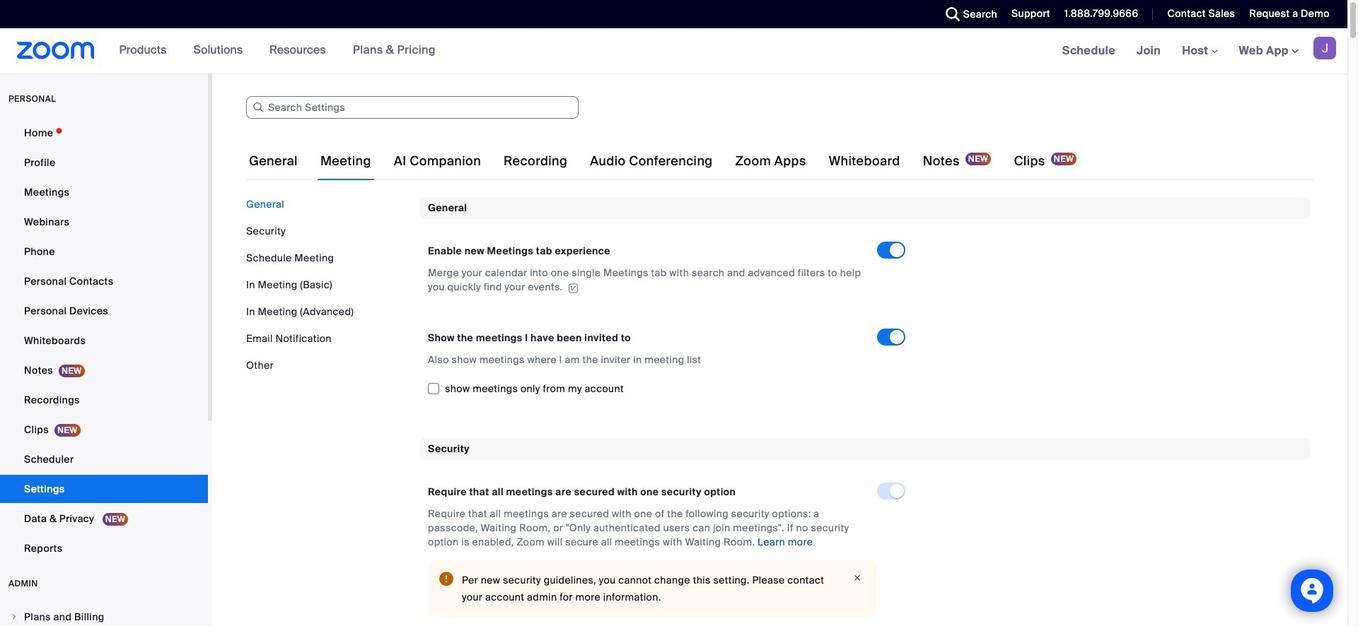 Task type: vqa. For each thing, say whether or not it's contained in the screenshot.
Support Version For Enable New Meetings Tab Experience icon
yes



Task type: describe. For each thing, give the bounding box(es) containing it.
application inside general element
[[428, 266, 864, 295]]

warning image
[[439, 572, 453, 586]]

personal menu menu
[[0, 119, 208, 564]]

Search Settings text field
[[246, 96, 579, 119]]

general element
[[419, 197, 1310, 416]]

profile picture image
[[1314, 37, 1336, 59]]



Task type: locate. For each thing, give the bounding box(es) containing it.
security element
[[419, 438, 1310, 627]]

close image
[[849, 572, 866, 585]]

meetings navigation
[[1052, 28, 1347, 74]]

menu item
[[0, 604, 208, 627]]

alert
[[428, 561, 877, 618]]

product information navigation
[[109, 28, 446, 74]]

banner
[[0, 28, 1347, 74]]

application
[[428, 266, 864, 295]]

zoom logo image
[[17, 42, 95, 59]]

tabs of my account settings page tab list
[[246, 141, 1080, 181]]

support version for enable new meetings tab experience image
[[566, 283, 580, 293]]

alert inside the security element
[[428, 561, 877, 618]]

right image
[[10, 613, 18, 622]]

menu bar
[[246, 197, 409, 373]]



